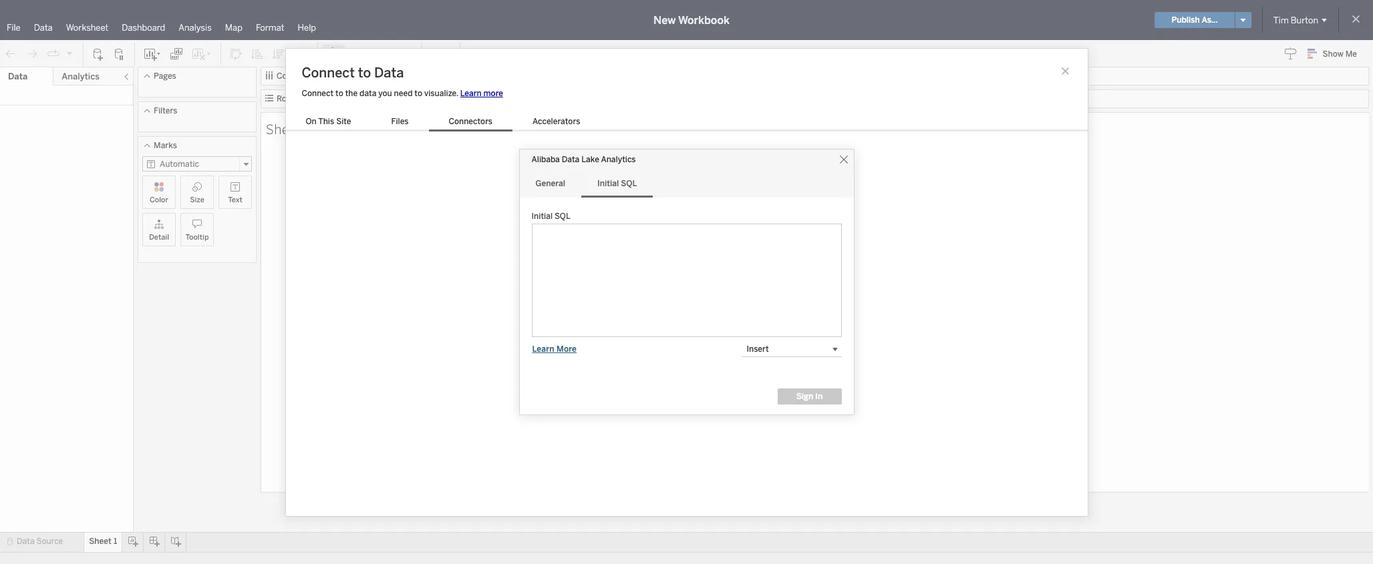 Task type: describe. For each thing, give the bounding box(es) containing it.
burton
[[1291, 15, 1319, 25]]

learn more
[[532, 345, 577, 354]]

1 vertical spatial initial
[[532, 212, 553, 221]]

alibaba data lake analytics
[[532, 155, 636, 164]]

help
[[298, 23, 316, 33]]

connect for connect to the data you need to visualize. learn more
[[302, 89, 334, 98]]

1 vertical spatial sheet 1
[[89, 537, 117, 547]]

undo image
[[4, 47, 17, 60]]

data down undo icon
[[8, 72, 28, 82]]

insert
[[747, 345, 769, 354]]

columns
[[277, 72, 310, 81]]

0 horizontal spatial replay animation image
[[47, 47, 60, 60]]

more
[[484, 89, 503, 98]]

sort ascending image
[[251, 47, 264, 60]]

publish as... button
[[1155, 12, 1235, 28]]

dashboard
[[122, 23, 165, 33]]

Initial SQL text field
[[532, 224, 842, 338]]

on this site
[[306, 117, 351, 126]]

modular connection dialog tabs tab list
[[520, 170, 854, 198]]

0 horizontal spatial sql
[[555, 212, 571, 221]]

clear sheet image
[[191, 47, 213, 60]]

1 vertical spatial sheet
[[89, 537, 112, 547]]

source
[[36, 537, 63, 547]]

alibaba
[[532, 155, 560, 164]]

color
[[150, 196, 168, 205]]

data guide image
[[1284, 47, 1298, 60]]

sort descending image
[[272, 47, 285, 60]]

initial inside the modular connection dialog tabs tab list
[[598, 179, 619, 188]]

new
[[654, 14, 676, 26]]

in
[[816, 392, 823, 402]]

on
[[306, 117, 317, 126]]

tim burton
[[1274, 15, 1319, 25]]

general
[[536, 179, 565, 188]]

workbook
[[678, 14, 730, 26]]

marks
[[154, 141, 177, 150]]

show
[[1323, 49, 1344, 59]]

connect to the data you need to visualize. learn more
[[302, 89, 503, 98]]

show labels image
[[350, 47, 363, 60]]

list box containing on this site
[[286, 114, 600, 131]]

rows
[[277, 94, 297, 104]]

data
[[360, 89, 377, 98]]

learn more link
[[532, 344, 578, 355]]

0 vertical spatial analytics
[[62, 72, 100, 82]]

new workbook
[[654, 14, 730, 26]]

map
[[225, 23, 243, 33]]

data up redo icon
[[34, 23, 53, 33]]

format workbook image
[[371, 47, 384, 60]]

you
[[379, 89, 392, 98]]

0 horizontal spatial 1
[[114, 537, 117, 547]]

worksheet
[[66, 23, 108, 33]]

download image
[[469, 47, 482, 60]]

swap rows and columns image
[[229, 47, 243, 60]]

highlight image
[[326, 47, 342, 60]]

connectors
[[449, 117, 493, 126]]



Task type: locate. For each thing, give the bounding box(es) containing it.
new worksheet image
[[143, 47, 162, 60]]

to use edit in desktop, save the workbook outside of personal space image
[[490, 47, 503, 60]]

0 horizontal spatial to
[[336, 89, 343, 98]]

sheet right source
[[89, 537, 112, 547]]

initial
[[598, 179, 619, 188], [532, 212, 553, 221]]

show me button
[[1302, 43, 1369, 64]]

new data source image
[[92, 47, 105, 60]]

0 vertical spatial initial
[[598, 179, 619, 188]]

filters
[[154, 106, 177, 116]]

data source
[[17, 537, 63, 547]]

connect to data
[[302, 64, 404, 81]]

analytics
[[62, 72, 100, 82], [601, 155, 636, 164]]

to
[[358, 64, 371, 81], [336, 89, 343, 98], [415, 89, 422, 98]]

publish as...
[[1172, 15, 1218, 25]]

0 horizontal spatial learn
[[460, 89, 482, 98]]

this
[[318, 117, 334, 126]]

need
[[394, 89, 413, 98]]

pause auto updates image
[[113, 47, 126, 60]]

1 horizontal spatial sheet 1
[[266, 119, 313, 138]]

replay animation image left new data source icon
[[66, 49, 74, 57]]

duplicate image
[[170, 47, 183, 60]]

1 horizontal spatial initial
[[598, 179, 619, 188]]

0 vertical spatial 1
[[305, 119, 313, 138]]

show/hide cards image
[[430, 47, 452, 60]]

1 vertical spatial analytics
[[601, 155, 636, 164]]

0 horizontal spatial sheet
[[89, 537, 112, 547]]

data
[[34, 23, 53, 33], [374, 64, 404, 81], [8, 72, 28, 82], [562, 155, 580, 164], [17, 537, 34, 547]]

collapse image
[[122, 73, 130, 81]]

site
[[336, 117, 351, 126]]

1 vertical spatial initial sql
[[532, 212, 571, 221]]

learn more link
[[460, 89, 503, 98]]

initial sql down 'general'
[[532, 212, 571, 221]]

initial sql
[[598, 179, 637, 188], [532, 212, 571, 221]]

to for data
[[358, 64, 371, 81]]

to for the
[[336, 89, 343, 98]]

sheet
[[266, 119, 303, 138], [89, 537, 112, 547]]

insert button
[[742, 342, 842, 358]]

lake
[[582, 155, 599, 164]]

0 horizontal spatial initial
[[532, 212, 553, 221]]

visualize.
[[424, 89, 458, 98]]

1 horizontal spatial 1
[[305, 119, 313, 138]]

analytics down new data source icon
[[62, 72, 100, 82]]

the
[[345, 89, 358, 98]]

file
[[7, 23, 21, 33]]

0 vertical spatial initial sql
[[598, 179, 637, 188]]

1 horizontal spatial sheet
[[266, 119, 303, 138]]

sql
[[621, 179, 637, 188], [555, 212, 571, 221]]

1 right source
[[114, 537, 117, 547]]

1 vertical spatial connect
[[302, 89, 334, 98]]

1 connect from the top
[[302, 64, 355, 81]]

fit image
[[392, 47, 414, 60]]

data up you
[[374, 64, 404, 81]]

tim
[[1274, 15, 1289, 25]]

sheet 1 down rows
[[266, 119, 313, 138]]

connect up on
[[302, 89, 334, 98]]

1 left this
[[305, 119, 313, 138]]

analysis
[[179, 23, 212, 33]]

totals image
[[293, 47, 309, 60]]

sign
[[796, 392, 814, 402]]

0 vertical spatial sheet 1
[[266, 119, 313, 138]]

sql down 'general'
[[555, 212, 571, 221]]

data left lake
[[562, 155, 580, 164]]

show me
[[1323, 49, 1357, 59]]

data inside dialog
[[562, 155, 580, 164]]

as...
[[1202, 15, 1218, 25]]

1 horizontal spatial to
[[358, 64, 371, 81]]

size
[[190, 196, 204, 205]]

2 horizontal spatial to
[[415, 89, 422, 98]]

1 horizontal spatial learn
[[532, 345, 555, 354]]

data left source
[[17, 537, 34, 547]]

initial down lake
[[598, 179, 619, 188]]

files
[[391, 117, 409, 126]]

initial sql inside the modular connection dialog tabs tab list
[[598, 179, 637, 188]]

me
[[1346, 49, 1357, 59]]

connect down highlight icon on the left top of the page
[[302, 64, 355, 81]]

sql down alibaba data lake analytics
[[621, 179, 637, 188]]

list box
[[286, 114, 600, 131]]

0 horizontal spatial sheet 1
[[89, 537, 117, 547]]

1
[[305, 119, 313, 138], [114, 537, 117, 547]]

redo image
[[25, 47, 39, 60]]

to left the in the left of the page
[[336, 89, 343, 98]]

0 horizontal spatial initial sql
[[532, 212, 571, 221]]

1 vertical spatial sql
[[555, 212, 571, 221]]

0 vertical spatial sheet
[[266, 119, 303, 138]]

1 horizontal spatial replay animation image
[[66, 49, 74, 57]]

sign in
[[796, 392, 823, 402]]

0 vertical spatial sql
[[621, 179, 637, 188]]

replay animation image
[[47, 47, 60, 60], [66, 49, 74, 57]]

2 connect from the top
[[302, 89, 334, 98]]

0 vertical spatial connect
[[302, 64, 355, 81]]

sign in button
[[778, 389, 842, 405]]

tooltip
[[185, 233, 209, 242]]

1 vertical spatial learn
[[532, 345, 555, 354]]

analytics inside alibaba data lake analytics dialog
[[601, 155, 636, 164]]

1 horizontal spatial initial sql
[[598, 179, 637, 188]]

sheet 1 right source
[[89, 537, 117, 547]]

detail
[[149, 233, 169, 242]]

learn
[[460, 89, 482, 98], [532, 345, 555, 354]]

more
[[557, 345, 577, 354]]

1 vertical spatial 1
[[114, 537, 117, 547]]

pages
[[154, 72, 176, 81]]

learn inside alibaba data lake analytics dialog
[[532, 345, 555, 354]]

sheet left on
[[266, 119, 303, 138]]

sheet 1
[[266, 119, 313, 138], [89, 537, 117, 547]]

to down show labels image
[[358, 64, 371, 81]]

1 horizontal spatial analytics
[[601, 155, 636, 164]]

text
[[228, 196, 242, 205]]

initial sql down lake
[[598, 179, 637, 188]]

to right need
[[415, 89, 422, 98]]

accelerators
[[533, 117, 580, 126]]

analytics right lake
[[601, 155, 636, 164]]

connect
[[302, 64, 355, 81], [302, 89, 334, 98]]

1 horizontal spatial sql
[[621, 179, 637, 188]]

initial down 'general'
[[532, 212, 553, 221]]

replay animation image right redo icon
[[47, 47, 60, 60]]

format
[[256, 23, 284, 33]]

0 vertical spatial learn
[[460, 89, 482, 98]]

publish
[[1172, 15, 1200, 25]]

alibaba data lake analytics dialog
[[520, 150, 854, 415]]

sql inside the modular connection dialog tabs tab list
[[621, 179, 637, 188]]

0 horizontal spatial analytics
[[62, 72, 100, 82]]

connect for connect to data
[[302, 64, 355, 81]]



Task type: vqa. For each thing, say whether or not it's contained in the screenshot.
"power"
no



